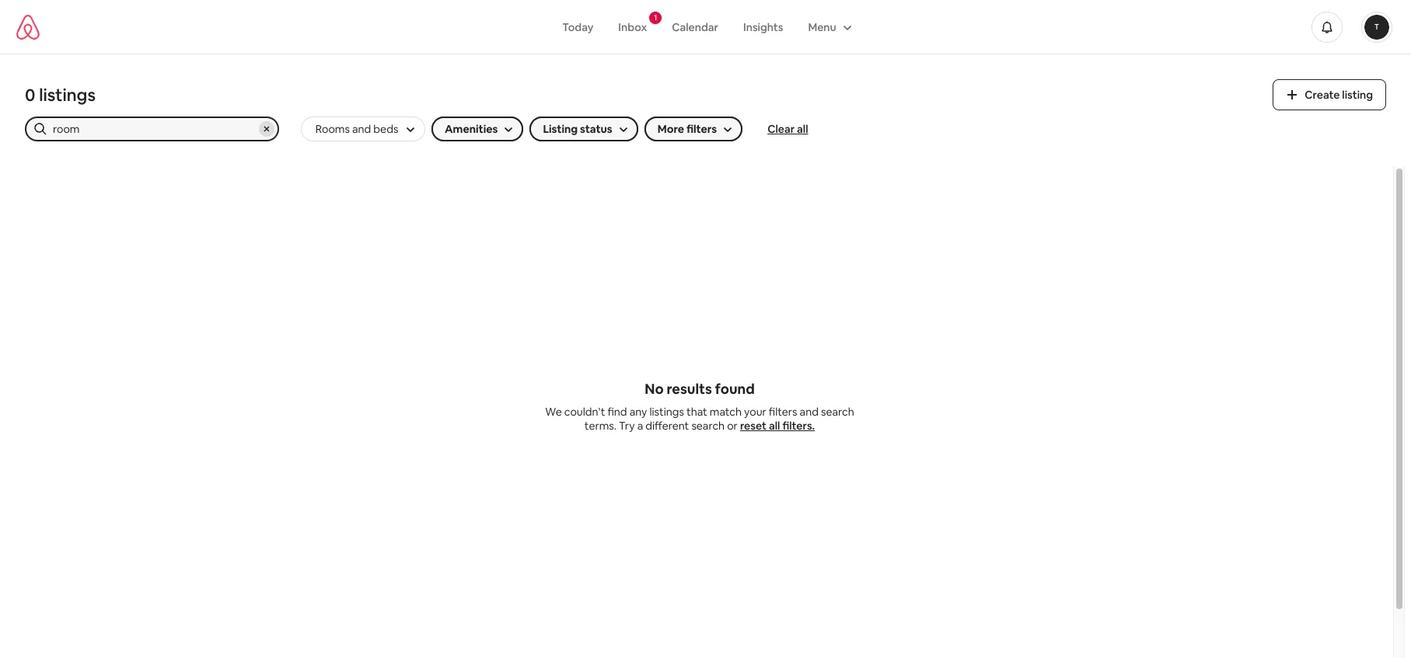 Task type: locate. For each thing, give the bounding box(es) containing it.
all
[[797, 122, 809, 136], [769, 419, 781, 433]]

insights link
[[731, 12, 796, 42]]

search right filters.
[[821, 405, 855, 419]]

all inside button
[[797, 122, 809, 136]]

all for clear
[[797, 122, 809, 136]]

0 vertical spatial listings
[[39, 84, 96, 106]]

1 horizontal spatial and
[[800, 405, 819, 419]]

all right clear
[[797, 122, 809, 136]]

and inside we couldn't find any listings that match your filters and search terms. try a different search or
[[800, 405, 819, 419]]

clear all button
[[768, 121, 809, 137]]

0 horizontal spatial listings
[[39, 84, 96, 106]]

inbox 1 calendar
[[619, 12, 719, 34]]

0 horizontal spatial search
[[692, 419, 725, 433]]

your
[[744, 405, 767, 419]]

inbox
[[619, 20, 647, 34]]

that
[[687, 405, 708, 419]]

1 vertical spatial listings
[[650, 405, 684, 419]]

no results found
[[645, 380, 755, 398]]

listings inside we couldn't find any listings that match your filters and search terms. try a different search or
[[650, 405, 684, 419]]

and right filters
[[800, 405, 819, 419]]

1 vertical spatial and
[[800, 405, 819, 419]]

any
[[630, 405, 647, 419]]

clear
[[768, 122, 795, 136]]

reset all filters. button
[[740, 419, 815, 433]]

1 horizontal spatial all
[[797, 122, 809, 136]]

0 horizontal spatial all
[[769, 419, 781, 433]]

listings
[[39, 84, 96, 106], [650, 405, 684, 419]]

create listing
[[1305, 88, 1374, 102]]

Search text field
[[53, 121, 253, 137]]

clear search image
[[263, 125, 271, 133]]

beds
[[374, 122, 399, 136]]

results
[[667, 380, 712, 398]]

we couldn't find any listings that match your filters and search terms. try a different search or
[[546, 405, 855, 433]]

reset all filters.
[[740, 419, 815, 433]]

different
[[646, 419, 689, 433]]

and left beds
[[352, 122, 371, 136]]

filters.
[[783, 419, 815, 433]]

0 listings
[[25, 84, 96, 106]]

listings right 0 at the top of the page
[[39, 84, 96, 106]]

menu
[[808, 20, 837, 34]]

rooms and beds
[[316, 122, 399, 136]]

menu button
[[796, 12, 862, 42]]

filters
[[769, 405, 798, 419]]

1 vertical spatial all
[[769, 419, 781, 433]]

1 horizontal spatial listings
[[650, 405, 684, 419]]

try
[[619, 419, 635, 433]]

0 horizontal spatial and
[[352, 122, 371, 136]]

search left the or
[[692, 419, 725, 433]]

all right reset
[[769, 419, 781, 433]]

terms.
[[585, 419, 617, 433]]

0 vertical spatial all
[[797, 122, 809, 136]]

a
[[638, 419, 643, 433]]

match
[[710, 405, 742, 419]]

and
[[352, 122, 371, 136], [800, 405, 819, 419]]

rooms
[[316, 122, 350, 136]]

0 vertical spatial and
[[352, 122, 371, 136]]

listings down no
[[650, 405, 684, 419]]

search
[[821, 405, 855, 419], [692, 419, 725, 433]]

insights
[[744, 20, 784, 34]]

found
[[715, 380, 755, 398]]



Task type: vqa. For each thing, say whether or not it's contained in the screenshot.
reset all filters. button
yes



Task type: describe. For each thing, give the bounding box(es) containing it.
1
[[654, 12, 658, 22]]

main navigation menu image
[[1365, 14, 1390, 39]]

today link
[[550, 12, 606, 42]]

and inside rooms and beds dropdown button
[[352, 122, 371, 136]]

or
[[727, 419, 738, 433]]

create listing link
[[1274, 79, 1387, 110]]

0 listings heading
[[25, 84, 1255, 106]]

0
[[25, 84, 35, 106]]

1 horizontal spatial search
[[821, 405, 855, 419]]

find
[[608, 405, 627, 419]]

clear all
[[768, 122, 809, 136]]

listing
[[1343, 88, 1374, 102]]

all for reset
[[769, 419, 781, 433]]

no
[[645, 380, 664, 398]]

we
[[546, 405, 562, 419]]

calendar
[[672, 20, 719, 34]]

calendar link
[[660, 12, 731, 42]]

reset
[[740, 419, 767, 433]]

couldn't
[[565, 405, 606, 419]]

create
[[1305, 88, 1341, 102]]

rooms and beds button
[[301, 117, 426, 142]]

today
[[563, 20, 594, 34]]



